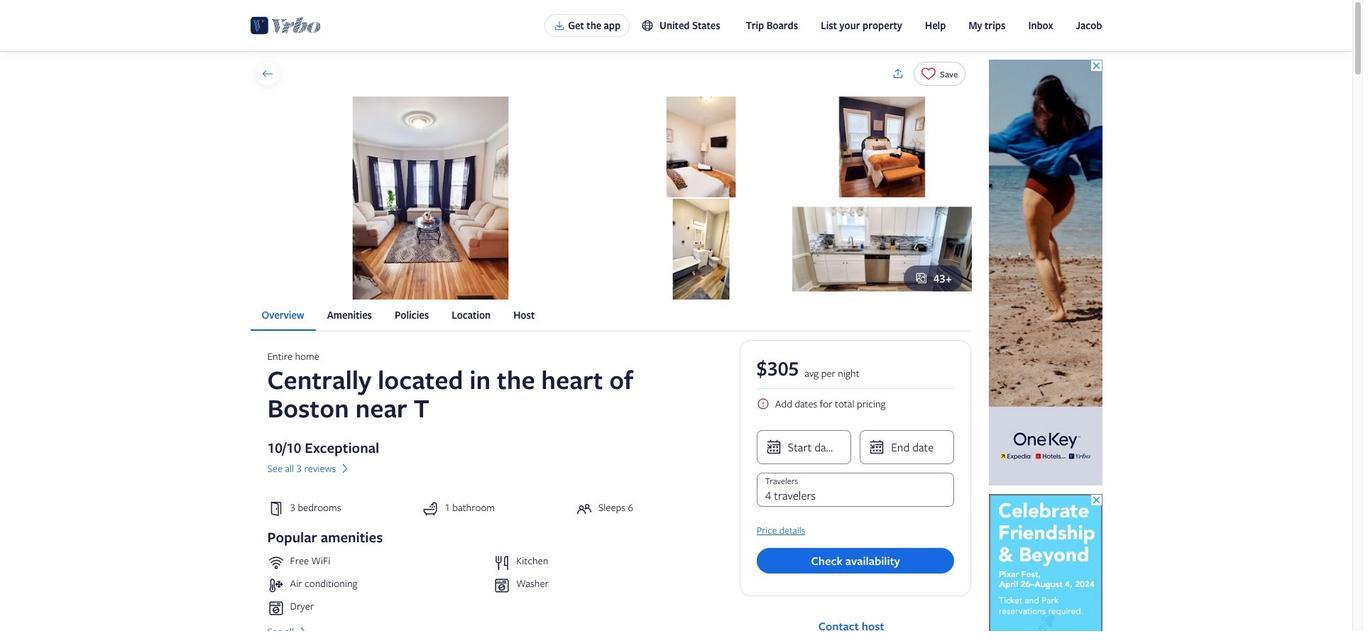 Task type: describe. For each thing, give the bounding box(es) containing it.
1 vertical spatial small image
[[757, 398, 770, 410]]

0 vertical spatial small image
[[641, 19, 654, 32]]

show all 43 images image
[[915, 272, 928, 285]]

living area image
[[250, 97, 610, 300]]

medium image
[[339, 462, 352, 475]]

private kitchen image
[[792, 199, 972, 300]]

bathroom image
[[612, 199, 791, 300]]

download the app button image
[[554, 20, 565, 31]]

see all properties image
[[261, 67, 274, 80]]

share image
[[892, 67, 905, 80]]

1 room image from the left
[[612, 97, 791, 197]]



Task type: locate. For each thing, give the bounding box(es) containing it.
vrbo logo image
[[250, 14, 321, 37]]

medium image
[[297, 626, 310, 631]]

room image
[[612, 97, 791, 197], [792, 97, 972, 197]]

0 horizontal spatial small image
[[641, 19, 654, 32]]

1 horizontal spatial room image
[[792, 97, 972, 197]]

small image
[[641, 19, 654, 32], [757, 398, 770, 410]]

2 room image from the left
[[792, 97, 972, 197]]

list
[[250, 300, 972, 331]]

0 horizontal spatial room image
[[612, 97, 791, 197]]

1 horizontal spatial small image
[[757, 398, 770, 410]]

list item
[[267, 555, 488, 572], [494, 555, 714, 572], [267, 577, 488, 594], [494, 577, 714, 594], [267, 600, 488, 617]]



Task type: vqa. For each thing, say whether or not it's contained in the screenshot.
Cookie Statement LINK
no



